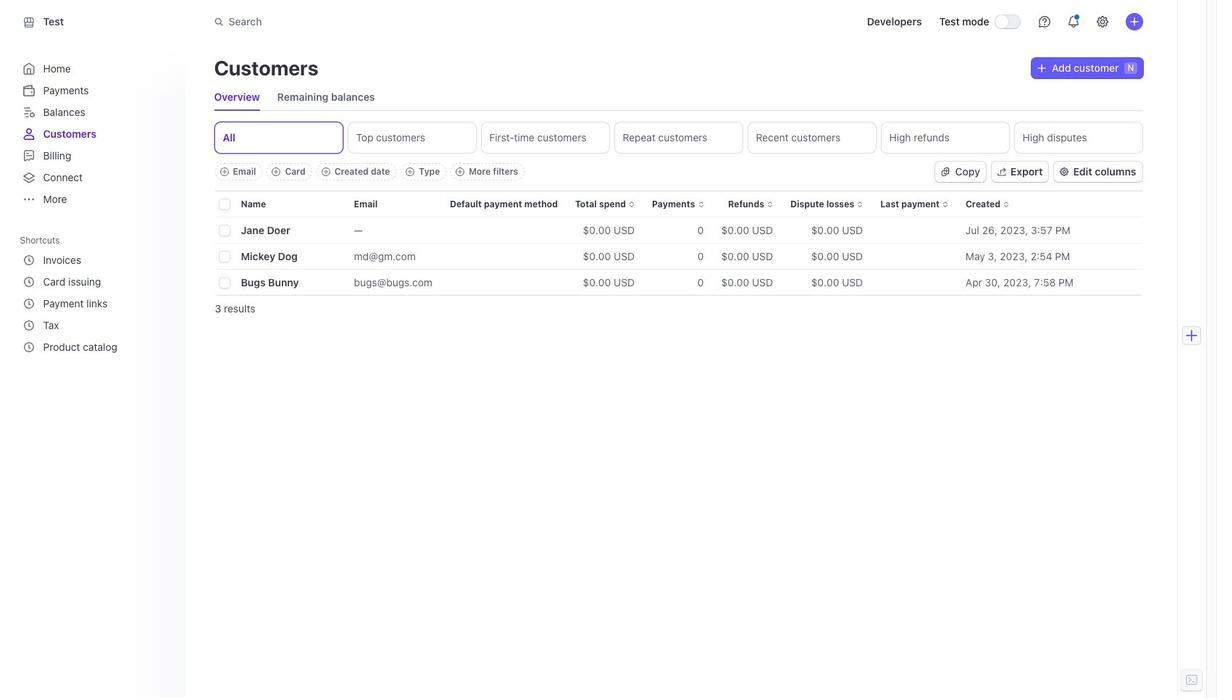 Task type: describe. For each thing, give the bounding box(es) containing it.
help image
[[1039, 16, 1051, 28]]

1 vertical spatial tab list
[[212, 120, 1146, 156]]

settings image
[[1097, 16, 1109, 28]]

2 select item checkbox from the top
[[219, 252, 229, 262]]

add email image
[[220, 167, 229, 176]]

add created date image
[[322, 167, 330, 176]]

Select All checkbox
[[219, 199, 229, 210]]

add more filters image
[[456, 167, 465, 176]]

add type image
[[406, 167, 415, 176]]

svg image
[[1038, 64, 1047, 73]]



Task type: vqa. For each thing, say whether or not it's contained in the screenshot.
leftmost Or
no



Task type: locate. For each thing, give the bounding box(es) containing it.
shortcuts element
[[20, 230, 174, 358], [20, 249, 171, 358]]

0 vertical spatial tab list
[[214, 84, 375, 110]]

add card image
[[272, 167, 281, 176]]

Search text field
[[205, 8, 614, 35]]

0 vertical spatial select item checkbox
[[219, 225, 229, 236]]

1 select item checkbox from the top
[[219, 225, 229, 236]]

notifications image
[[1068, 16, 1080, 28]]

1 vertical spatial select item checkbox
[[219, 252, 229, 262]]

2 shortcuts element from the top
[[20, 249, 171, 358]]

1 shortcuts element from the top
[[20, 230, 174, 358]]

svg image
[[941, 167, 950, 176]]

tab list
[[214, 84, 375, 110], [212, 120, 1146, 156]]

3 select item checkbox from the top
[[219, 278, 229, 288]]

2 vertical spatial select item checkbox
[[219, 278, 229, 288]]

manage shortcuts image
[[159, 236, 168, 244]]

Select item checkbox
[[219, 225, 229, 236], [219, 252, 229, 262], [219, 278, 229, 288]]

None search field
[[205, 8, 614, 35]]

core navigation links element
[[20, 58, 171, 210]]

toolbar
[[215, 163, 525, 180]]

Test mode checkbox
[[996, 15, 1020, 28]]



